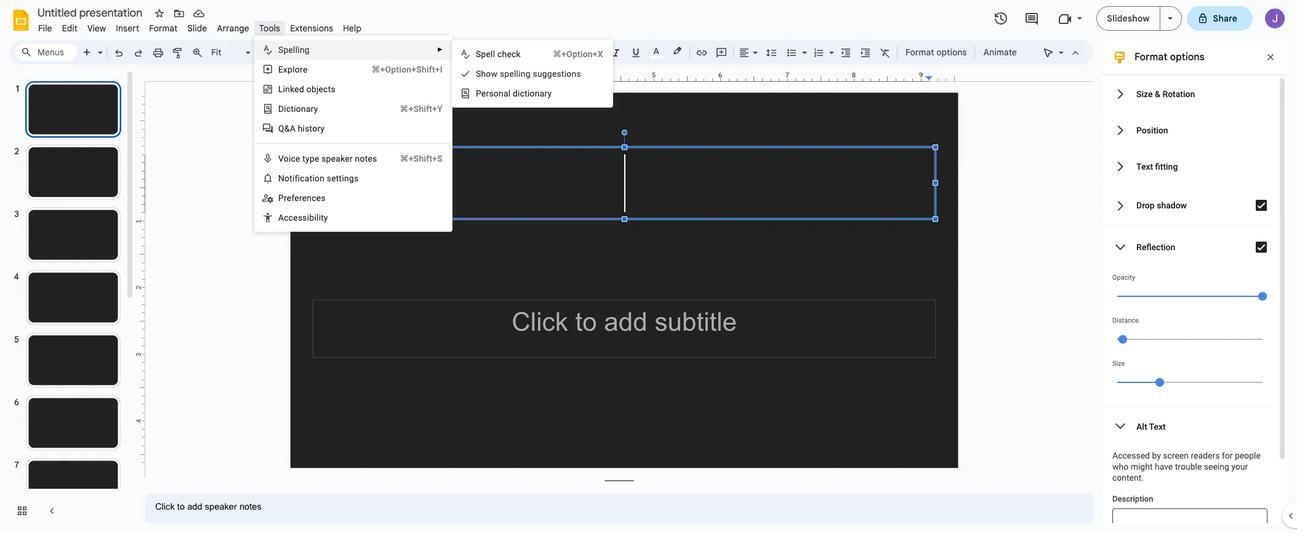 Task type: describe. For each thing, give the bounding box(es) containing it.
notification settings o element
[[278, 174, 362, 183]]

history
[[298, 124, 325, 134]]

⌘+option+x
[[553, 49, 603, 59]]

alt text
[[1136, 422, 1166, 432]]

view
[[87, 23, 106, 34]]

text color image
[[650, 44, 663, 58]]

toggle shadow image
[[1249, 193, 1274, 218]]

►
[[437, 46, 443, 53]]

have
[[1155, 462, 1173, 472]]

1 horizontal spatial c
[[520, 89, 525, 99]]

&a
[[284, 124, 296, 134]]

by
[[1152, 451, 1161, 461]]

animate
[[983, 47, 1017, 58]]

di
[[513, 89, 520, 99]]

spell check s element
[[476, 49, 524, 59]]

screen
[[1163, 451, 1189, 461]]

position
[[1136, 125, 1168, 135]]

readers
[[1191, 451, 1220, 461]]

check
[[497, 49, 521, 59]]

edit menu item
[[57, 21, 82, 36]]

tools
[[259, 23, 280, 34]]

pell
[[481, 49, 495, 59]]

a
[[278, 213, 284, 223]]

insert
[[116, 23, 139, 34]]

drop shadow
[[1136, 201, 1187, 211]]

v oice type speaker notes
[[278, 154, 377, 164]]

l
[[278, 84, 283, 94]]

&
[[1155, 89, 1160, 99]]

o
[[284, 174, 290, 183]]

seeing
[[1204, 462, 1229, 472]]

p
[[278, 193, 284, 203]]

animate button
[[978, 43, 1022, 62]]

settings
[[327, 174, 359, 183]]

trouble
[[1175, 462, 1202, 472]]

drop shadow tab
[[1103, 185, 1277, 227]]

distance slider
[[1112, 325, 1268, 353]]

slide
[[187, 23, 207, 34]]

Toggle shadow checkbox
[[1249, 193, 1274, 218]]

slideshow
[[1107, 13, 1150, 24]]

linked objects l element
[[278, 84, 339, 94]]

inked
[[283, 84, 304, 94]]

size image
[[1156, 379, 1164, 387]]

distance
[[1112, 317, 1139, 325]]

h
[[481, 69, 486, 79]]

dictionary d element
[[278, 104, 322, 114]]

Menus field
[[15, 44, 77, 61]]

format options inside format options button
[[906, 47, 967, 58]]

size for size & rotation
[[1136, 89, 1153, 99]]

help
[[343, 23, 361, 34]]

shadow
[[1157, 201, 1187, 211]]

reflection
[[1136, 243, 1175, 252]]

Rename text field
[[33, 5, 150, 20]]

ictionary
[[284, 104, 318, 114]]

help menu item
[[338, 21, 366, 36]]

text inside text fitting tab
[[1136, 162, 1153, 171]]

content.
[[1112, 473, 1144, 483]]

references
[[284, 193, 326, 203]]

tification
[[290, 174, 325, 183]]

voice type speaker notes v element
[[278, 154, 381, 164]]

new slide with layout image
[[95, 44, 103, 49]]

people
[[1235, 451, 1261, 461]]

d ictionary
[[278, 104, 318, 114]]

reflection tab
[[1103, 227, 1277, 268]]

view menu item
[[82, 21, 111, 36]]

oice
[[284, 154, 300, 164]]

rotation
[[1163, 89, 1195, 99]]

explo
[[278, 65, 300, 74]]

description
[[1112, 495, 1153, 504]]

format options button
[[900, 43, 972, 62]]

might
[[1131, 462, 1153, 472]]

explore r element
[[278, 65, 311, 74]]

spelling s element
[[278, 45, 313, 55]]

n o tification settings
[[278, 174, 359, 183]]

drop
[[1136, 201, 1155, 211]]

type
[[302, 154, 319, 164]]

Zoom text field
[[209, 44, 244, 61]]

options inside button
[[937, 47, 967, 58]]



Task type: locate. For each thing, give the bounding box(es) containing it.
format up &
[[1135, 51, 1167, 63]]

insert menu item
[[111, 21, 144, 36]]

explo r e
[[278, 65, 308, 74]]

format up right margin image
[[906, 47, 934, 58]]

objects
[[306, 84, 335, 94]]

format options
[[906, 47, 967, 58], [1135, 51, 1205, 63]]

alt text tab
[[1103, 409, 1277, 445]]

fitting
[[1155, 162, 1178, 171]]

ow
[[486, 69, 498, 79]]

suggestions
[[533, 69, 581, 79]]

line & paragraph spacing image
[[764, 44, 778, 61]]

0 vertical spatial size
[[1136, 89, 1153, 99]]

s up the explo
[[278, 45, 283, 55]]

a c cessibility
[[278, 213, 328, 223]]

position tab
[[1103, 112, 1277, 148]]

⌘+shift+y
[[400, 104, 443, 114]]

format inside section
[[1135, 51, 1167, 63]]

speaker
[[322, 154, 353, 164]]

format options section
[[1103, 40, 1287, 534]]

tools menu item
[[254, 21, 285, 36]]

size inside tab
[[1136, 89, 1153, 99]]

options up size & rotation tab
[[1170, 51, 1205, 63]]

numbered list menu image
[[826, 44, 834, 49]]

arrange menu item
[[212, 21, 254, 36]]

p references
[[278, 193, 326, 203]]

notes
[[355, 154, 377, 164]]

1 vertical spatial c
[[284, 213, 289, 223]]

cessibility
[[289, 213, 328, 223]]

personal dictionary c element
[[476, 89, 556, 99]]

l inked objects
[[278, 84, 335, 94]]

⌘+shift+y element
[[385, 103, 443, 115]]

menu
[[254, 36, 452, 232], [452, 40, 613, 108]]

right margin image
[[926, 72, 958, 81]]

1 horizontal spatial size
[[1136, 89, 1153, 99]]

size for size
[[1112, 360, 1125, 368]]

e
[[303, 65, 308, 74]]

0 horizontal spatial c
[[284, 213, 289, 223]]

highlight color image
[[670, 44, 684, 58]]

slideshow button
[[1097, 6, 1160, 31]]

menu bar containing file
[[33, 16, 366, 36]]

menu bar banner
[[0, 0, 1297, 534]]

alt
[[1136, 422, 1147, 432]]

text fitting
[[1136, 162, 1178, 171]]

opacity
[[1112, 274, 1135, 282]]

opacity image
[[1258, 292, 1267, 301]]

navigation
[[0, 70, 135, 534]]

format options inside format options section
[[1135, 51, 1205, 63]]

0 horizontal spatial format
[[149, 23, 178, 34]]

text left fitting
[[1136, 162, 1153, 171]]

s up h
[[476, 49, 481, 59]]

format options application
[[0, 0, 1297, 534]]

file
[[38, 23, 52, 34]]

format inside button
[[906, 47, 934, 58]]

live pointer settings image
[[1056, 44, 1064, 49]]

text right alt
[[1149, 422, 1166, 432]]

mode and view toolbar
[[1039, 40, 1085, 65]]

extensions menu item
[[285, 21, 338, 36]]

s for pelling
[[278, 45, 283, 55]]

slide menu item
[[182, 21, 212, 36]]

preferences p element
[[278, 193, 329, 203]]

⌘+shift+s
[[400, 154, 443, 164]]

text inside alt text tab
[[1149, 422, 1166, 432]]

size down distance image
[[1112, 360, 1125, 368]]

v
[[278, 154, 284, 164]]

text
[[1136, 162, 1153, 171], [1149, 422, 1166, 432]]

q
[[278, 124, 284, 134]]

pelling
[[283, 45, 310, 55]]

options up right margin image
[[937, 47, 967, 58]]

size left &
[[1136, 89, 1153, 99]]

n
[[278, 174, 284, 183]]

edit
[[62, 23, 78, 34]]

format inside menu item
[[149, 23, 178, 34]]

for
[[1222, 451, 1233, 461]]

menu bar inside menu bar banner
[[33, 16, 366, 36]]

accessed
[[1112, 451, 1150, 461]]

accessed by screen readers for people who might have trouble seeing your content.
[[1112, 451, 1261, 483]]

accessibility c element
[[278, 213, 332, 223]]

2 horizontal spatial format
[[1135, 51, 1167, 63]]

format options up size & rotation
[[1135, 51, 1205, 63]]

1 vertical spatial size
[[1112, 360, 1125, 368]]

0 vertical spatial text
[[1136, 162, 1153, 171]]

s left the ow
[[476, 69, 481, 79]]

Star checkbox
[[151, 5, 168, 22]]

Zoom field
[[207, 44, 256, 62]]

size
[[1136, 89, 1153, 99], [1112, 360, 1125, 368]]

file menu item
[[33, 21, 57, 36]]

0 vertical spatial c
[[520, 89, 525, 99]]

left margin image
[[291, 72, 324, 81]]

format down star checkbox
[[149, 23, 178, 34]]

arrange
[[217, 23, 249, 34]]

q &a history
[[278, 124, 325, 134]]

size slider
[[1112, 368, 1268, 396]]

menu bar
[[33, 16, 366, 36]]

opacity slider
[[1112, 282, 1268, 310]]

presentation options image
[[1168, 17, 1172, 20]]

personal
[[476, 89, 511, 99]]

navigation inside format options application
[[0, 70, 135, 534]]

s h ow spelling suggestions
[[476, 69, 581, 79]]

1 vertical spatial text
[[1149, 422, 1166, 432]]

0 horizontal spatial size
[[1112, 360, 1125, 368]]

format
[[149, 23, 178, 34], [906, 47, 934, 58], [1135, 51, 1167, 63]]

spelling
[[500, 69, 531, 79]]

1 horizontal spatial options
[[1170, 51, 1205, 63]]

0 horizontal spatial options
[[937, 47, 967, 58]]

d
[[278, 104, 284, 114]]

s pell check
[[476, 49, 521, 59]]

your
[[1231, 462, 1248, 472]]

tionary
[[525, 89, 552, 99]]

options inside section
[[1170, 51, 1205, 63]]

share
[[1213, 13, 1237, 24]]

r
[[300, 65, 303, 74]]

distance image
[[1119, 336, 1127, 344]]

⌘+shift+s element
[[385, 153, 443, 165]]

s for pell check
[[476, 49, 481, 59]]

share button
[[1187, 6, 1253, 31]]

text fitting tab
[[1103, 148, 1277, 185]]

main toolbar
[[76, 0, 1023, 350]]

format options up right margin image
[[906, 47, 967, 58]]

format menu item
[[144, 21, 182, 36]]

⌘+option+x element
[[538, 48, 603, 60]]

⌘+option+shift+i
[[371, 65, 443, 74]]

s pelling
[[278, 45, 310, 55]]

show spelling suggestions h element
[[476, 69, 585, 79]]

q&a history q element
[[278, 124, 328, 134]]

1 horizontal spatial format options
[[1135, 51, 1205, 63]]

1 horizontal spatial format
[[906, 47, 934, 58]]

⌘+option+shift+i element
[[357, 63, 443, 76]]

extensions
[[290, 23, 333, 34]]

size & rotation
[[1136, 89, 1195, 99]]

Toggle reflection checkbox
[[1249, 235, 1274, 260]]

personal di c tionary
[[476, 89, 552, 99]]

0 horizontal spatial format options
[[906, 47, 967, 58]]

who
[[1112, 462, 1129, 472]]

size & rotation tab
[[1103, 76, 1277, 112]]

bulleted list menu image
[[799, 44, 807, 49]]

s
[[278, 45, 283, 55], [476, 49, 481, 59], [476, 69, 481, 79]]



Task type: vqa. For each thing, say whether or not it's contained in the screenshot.
Insert 'menu item'
yes



